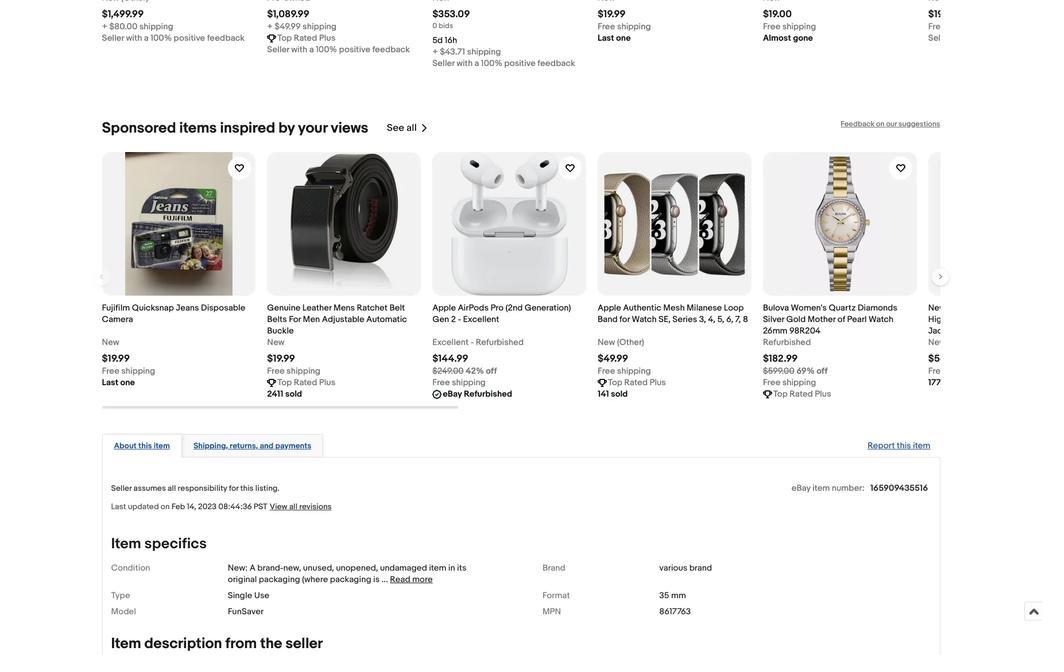 Task type: vqa. For each thing, say whether or not it's contained in the screenshot.
2nd the good
no



Task type: describe. For each thing, give the bounding box(es) containing it.
mother
[[808, 314, 836, 325]]

number:
[[832, 483, 865, 494]]

$19.00 text field for free shipping almost gone
[[764, 8, 792, 20]]

this for about
[[138, 441, 152, 451]]

seller left assumes
[[111, 484, 132, 493]]

read more button
[[390, 574, 433, 585]]

(2nd
[[506, 303, 523, 313]]

about
[[114, 441, 137, 451]]

of
[[838, 314, 846, 325]]

adjustable
[[322, 314, 365, 325]]

item inside button
[[154, 441, 170, 451]]

watch inside apple authentic mesh milanese loop band for watch se, series 3, 4, 5, 6, 7, 8
[[632, 314, 657, 325]]

165909435516
[[871, 483, 929, 494]]

this for report
[[898, 440, 912, 451]]

view
[[270, 502, 288, 512]]

$1,089.99 text field
[[267, 8, 310, 20]]

loop
[[724, 303, 744, 313]]

views
[[331, 119, 369, 137]]

sponsored items inspired by your views
[[102, 119, 369, 137]]

new (other) text field for $54.40
[[929, 337, 975, 348]]

top up '141 sold'
[[608, 377, 623, 388]]

women's for $54.40
[[948, 303, 984, 313]]

2
[[451, 314, 456, 325]]

single use
[[228, 590, 270, 601]]

gen
[[433, 314, 450, 325]]

new (other) $49.99 free shipping
[[598, 337, 651, 377]]

authentic
[[624, 303, 662, 313]]

$49.99 inside new (other) $49.99 free shipping
[[598, 353, 629, 365]]

$353.09 0 bids
[[433, 8, 470, 30]]

off inside excellent - refurbished $144.99 $249.00 42% off free shipping
[[486, 366, 497, 377]]

shipping inside genuine leather mens ratchet belt belts for men adjustable automatic buckle new $19.99 free shipping
[[287, 366, 321, 377]]

35
[[660, 590, 670, 601]]

feedback inside 5d 16h + $43.71 shipping seller with a 100% positive feedback
[[538, 58, 576, 69]]

plus down new (other) $49.99 free shipping
[[650, 377, 666, 388]]

excellent inside excellent - refurbished $144.99 $249.00 42% off free shipping
[[433, 337, 469, 348]]

free shipping text field for $19.99
[[598, 21, 651, 32]]

new: a brand-new, unused, unopened, undamaged item in its original packaging (where packaging is ...
[[228, 563, 467, 585]]

single
[[228, 590, 252, 601]]

2 horizontal spatial $19.99
[[598, 8, 626, 20]]

item for item specifics
[[111, 535, 141, 553]]

new for free
[[102, 337, 119, 348]]

$19.99 inside new $19.99 free shipping last one
[[102, 353, 130, 365]]

$49.99 text field
[[598, 353, 629, 365]]

See all text field
[[387, 122, 417, 134]]

sold inside new women's the north face new (other) $54.40 free shipping 177 sold
[[944, 377, 961, 388]]

updated
[[128, 502, 159, 512]]

sold for $49.99
[[611, 389, 628, 400]]

0 bids text field
[[433, 21, 454, 30]]

free inside genuine leather mens ratchet belt belts for men adjustable automatic buckle new $19.99 free shipping
[[267, 366, 285, 377]]

shipping inside 5d 16h + $43.71 shipping seller with a 100% positive feedback
[[467, 46, 501, 57]]

fujifilm quicksnap jeans disposable camera
[[102, 303, 246, 325]]

suggestions
[[899, 119, 941, 128]]

our
[[887, 119, 898, 128]]

condition
[[111, 563, 150, 574]]

revisions
[[299, 502, 332, 512]]

quartz
[[829, 303, 856, 313]]

5d 16h + $43.71 shipping seller with a 100% positive feedback
[[433, 35, 576, 69]]

14,
[[187, 502, 196, 512]]

quicksnap
[[132, 303, 174, 313]]

top rated plus down "+ $49.99 shipping"
[[278, 32, 336, 43]]

brand
[[543, 563, 566, 574]]

seller inside free shipping seller with a 99.8% positive fe
[[929, 32, 951, 43]]

free inside excellent - refurbished $144.99 $249.00 42% off free shipping
[[433, 377, 450, 388]]

free inside new $19.99 free shipping last one
[[102, 366, 119, 377]]

item inside new: a brand-new, unused, unopened, undamaged item in its original packaging (where packaging is ...
[[429, 563, 447, 574]]

free shipping seller with a 99.8% positive fe
[[929, 21, 1043, 43]]

shipping inside new women's the north face new (other) $54.40 free shipping 177 sold
[[948, 366, 982, 377]]

35 mm
[[660, 590, 687, 601]]

0 horizontal spatial on
[[161, 502, 170, 512]]

last inside new $19.99 free shipping last one
[[102, 377, 118, 388]]

series
[[673, 314, 698, 325]]

positive inside + $80.00 shipping seller with a 100% positive feedback
[[174, 32, 205, 43]]

almost
[[764, 32, 792, 43]]

women's for of
[[791, 303, 827, 313]]

+ $49.99 shipping text field
[[267, 21, 337, 32]]

$1,089.99
[[267, 8, 310, 20]]

- inside apple airpods pro (2nd generation) gen 2 - excellent
[[458, 314, 462, 325]]

141 sold
[[598, 389, 628, 400]]

0 vertical spatial top rated plus text field
[[278, 32, 336, 44]]

feb
[[172, 502, 185, 512]]

2 vertical spatial last
[[111, 502, 126, 512]]

tab list containing about this item
[[102, 432, 941, 458]]

item right report at bottom right
[[914, 440, 931, 451]]

plus down genuine leather mens ratchet belt belts for men adjustable automatic buckle new $19.99 free shipping
[[319, 377, 336, 388]]

shipping,
[[194, 441, 228, 451]]

shipping inside + $80.00 shipping seller with a 100% positive feedback
[[139, 21, 173, 32]]

more
[[413, 574, 433, 585]]

top down the $599.00
[[774, 389, 788, 400]]

use
[[254, 590, 270, 601]]

jeans
[[176, 303, 199, 313]]

gold
[[787, 314, 806, 325]]

0 horizontal spatial for
[[229, 484, 239, 493]]

shipping, returns, and payments
[[194, 441, 312, 451]]

seller with a 100% positive feedback text field for $1,089.99
[[267, 44, 410, 55]]

shipping inside bulova women's quartz diamonds silver gold mother of pearl watch 26mm 98r204 refurbished $182.99 $599.00 69% off free shipping
[[783, 377, 817, 388]]

...
[[382, 574, 388, 585]]

automatic
[[367, 314, 407, 325]]

$49.99 inside text field
[[275, 21, 301, 32]]

4,
[[709, 314, 716, 325]]

brand-
[[258, 563, 284, 574]]

$353.09 text field
[[433, 8, 470, 20]]

2411
[[267, 389, 284, 400]]

plus up seller with a 100% positive feedback
[[319, 32, 336, 43]]

$1,499.99 text field
[[102, 8, 144, 20]]

from
[[226, 635, 257, 653]]

is
[[373, 574, 380, 585]]

top rated plus text field for $19.99
[[278, 377, 336, 389]]

feedback on our suggestions
[[841, 119, 941, 128]]

(other) inside new women's the north face new (other) $54.40 free shipping 177 sold
[[948, 337, 975, 348]]

positive inside 5d 16h + $43.71 shipping seller with a 100% positive feedback
[[505, 58, 536, 69]]

generation)
[[525, 303, 571, 313]]

$599.00
[[764, 366, 795, 377]]

for inside apple authentic mesh milanese loop band for watch se, series 3, 4, 5, 6, 7, 8
[[620, 314, 630, 325]]

about this item button
[[114, 440, 170, 451]]

shipping inside new (other) $49.99 free shipping
[[618, 366, 651, 377]]

$19.99 text field for genuine leather mens ratchet belt belts for men adjustable automatic buckle
[[267, 353, 295, 365]]

rated down 69%
[[790, 389, 814, 400]]

apple airpods pro (2nd generation) gen 2 - excellent
[[433, 303, 571, 325]]

ebay for ebay refurbished
[[443, 389, 462, 400]]

refurbished inside excellent - refurbished $144.99 $249.00 42% off free shipping
[[476, 337, 524, 348]]

sponsored
[[102, 119, 176, 137]]

seller with a 100% positive feedback
[[267, 44, 410, 55]]

with inside 5d 16h + $43.71 shipping seller with a 100% positive feedback
[[457, 58, 473, 69]]

pearl
[[848, 314, 867, 325]]

a inside 5d 16h + $43.71 shipping seller with a 100% positive feedback
[[475, 58, 479, 69]]

item specifics
[[111, 535, 207, 553]]

eBay Refurbished text field
[[443, 389, 513, 400]]

1 vertical spatial all
[[168, 484, 176, 493]]

belts
[[267, 314, 287, 325]]

undamaged
[[380, 563, 427, 574]]

free inside new women's the north face new (other) $54.40 free shipping 177 sold
[[929, 366, 946, 377]]

$19.00 text field for free shipping seller with a 99.8% positive fe
[[929, 8, 958, 20]]

top rated plus down 69%
[[774, 389, 832, 400]]

buckle
[[267, 326, 294, 336]]

read
[[390, 574, 411, 585]]

off inside bulova women's quartz diamonds silver gold mother of pearl watch 26mm 98r204 refurbished $182.99 $599.00 69% off free shipping
[[817, 366, 828, 377]]

7,
[[736, 314, 742, 325]]

100% inside seller with a 100% positive feedback text box
[[316, 44, 337, 55]]

listing.
[[256, 484, 280, 493]]

feedback inside + $80.00 shipping seller with a 100% positive feedback
[[207, 32, 245, 43]]

98r204
[[790, 326, 821, 336]]

new for the
[[929, 303, 946, 313]]

item for item description from the seller
[[111, 635, 141, 653]]

1 packaging from the left
[[259, 574, 300, 585]]

see
[[387, 122, 405, 134]]

top up 2411 sold
[[278, 377, 292, 388]]

unused,
[[303, 563, 334, 574]]

2411 sold text field
[[267, 389, 302, 400]]

1 horizontal spatial this
[[241, 484, 254, 493]]

seller down + $49.99 shipping text field
[[267, 44, 290, 55]]

top rated plus up 2411 sold
[[278, 377, 336, 388]]

sold for mens
[[285, 389, 302, 400]]

0 horizontal spatial seller with a 100% positive feedback text field
[[102, 32, 245, 44]]

shipping, returns, and payments button
[[194, 440, 312, 451]]

free inside free shipping almost gone
[[764, 21, 781, 32]]

seller assumes all responsibility for this listing.
[[111, 484, 280, 493]]

refurbished inside text box
[[464, 389, 513, 400]]

3,
[[700, 314, 707, 325]]

0 vertical spatial all
[[407, 122, 417, 134]]

$54.40
[[929, 353, 962, 365]]

177
[[929, 377, 942, 388]]

2 vertical spatial all
[[289, 502, 298, 512]]

ebay for ebay item number: 165909435516
[[792, 483, 811, 494]]

one inside new $19.99 free shipping last one
[[120, 377, 135, 388]]

seller inside + $80.00 shipping seller with a 100% positive feedback
[[102, 32, 124, 43]]

previous price $249.00 42% off text field
[[433, 366, 497, 377]]

+ $43.71 shipping text field
[[433, 46, 501, 58]]

view all revisions link
[[268, 501, 332, 512]]

watch inside bulova women's quartz diamonds silver gold mother of pearl watch 26mm 98r204 refurbished $182.99 $599.00 69% off free shipping
[[869, 314, 894, 325]]

69%
[[797, 366, 815, 377]]

16h
[[445, 35, 458, 46]]

belt
[[390, 303, 405, 313]]

with inside text box
[[291, 44, 308, 55]]

Refurbished text field
[[764, 337, 811, 348]]

ratchet
[[357, 303, 388, 313]]

specifics
[[145, 535, 207, 553]]

item left number:
[[813, 483, 830, 494]]



Task type: locate. For each thing, give the bounding box(es) containing it.
this left listing.
[[241, 484, 254, 493]]

+ down $1,089.99 text field
[[267, 21, 273, 32]]

1 horizontal spatial packaging
[[330, 574, 372, 585]]

0 horizontal spatial top rated plus text field
[[278, 377, 336, 389]]

watch down authentic
[[632, 314, 657, 325]]

shipping inside text field
[[303, 21, 337, 32]]

about this item
[[114, 441, 170, 451]]

1 vertical spatial on
[[161, 502, 170, 512]]

+ for + $49.99 shipping
[[267, 21, 273, 32]]

$19.99 inside genuine leather mens ratchet belt belts for men adjustable automatic buckle new $19.99 free shipping
[[267, 353, 295, 365]]

for up 08:44:36
[[229, 484, 239, 493]]

this inside about this item button
[[138, 441, 152, 451]]

1 vertical spatial $49.99
[[598, 353, 629, 365]]

1 horizontal spatial for
[[620, 314, 630, 325]]

refurbished down 26mm
[[764, 337, 811, 348]]

top rated plus text field down new (other) $49.99 free shipping
[[608, 377, 666, 389]]

1 horizontal spatial 100%
[[316, 44, 337, 55]]

refurbished down apple airpods pro (2nd generation) gen 2 - excellent
[[476, 337, 524, 348]]

pst
[[254, 502, 268, 512]]

off
[[486, 366, 497, 377], [817, 366, 828, 377]]

$49.99 down $1,089.99
[[275, 21, 301, 32]]

0 horizontal spatial free shipping text field
[[102, 366, 155, 377]]

watch down diamonds
[[869, 314, 894, 325]]

$19.99 down buckle
[[267, 353, 295, 365]]

fe
[[1037, 32, 1043, 43]]

free down camera
[[102, 366, 119, 377]]

$19.99 text field
[[598, 8, 626, 20]]

2 horizontal spatial seller with a 100% positive feedback text field
[[433, 58, 576, 69]]

2 item from the top
[[111, 635, 141, 653]]

shipping up 'seller with a 99.8% positive fe' text box
[[948, 21, 982, 32]]

Top Rated Plus text field
[[278, 377, 336, 389], [608, 377, 666, 389]]

shipping down 69%
[[783, 377, 817, 388]]

free inside new (other) $49.99 free shipping
[[598, 366, 616, 377]]

1 apple from the left
[[433, 303, 456, 313]]

for
[[289, 314, 301, 325]]

apple for $49.99
[[598, 303, 622, 313]]

shipping up 2411 sold
[[287, 366, 321, 377]]

(other)
[[617, 337, 645, 348], [948, 337, 975, 348]]

with down $80.00
[[126, 32, 142, 43]]

0 horizontal spatial sold
[[285, 389, 302, 400]]

excellent up $144.99 text field
[[433, 337, 469, 348]]

this inside report this item link
[[898, 440, 912, 451]]

its
[[457, 563, 467, 574]]

2 vertical spatial feedback
[[538, 58, 576, 69]]

all right see
[[407, 122, 417, 134]]

free down the $599.00
[[764, 377, 781, 388]]

$19.99 text field down camera
[[102, 353, 130, 365]]

0 horizontal spatial ebay
[[443, 389, 462, 400]]

+ for + $80.00 shipping seller with a 100% positive feedback
[[102, 21, 108, 32]]

mesh
[[664, 303, 685, 313]]

0 horizontal spatial this
[[138, 441, 152, 451]]

1 horizontal spatial on
[[877, 119, 885, 128]]

$43.71
[[440, 46, 466, 57]]

inspired
[[220, 119, 275, 137]]

ebay inside text box
[[443, 389, 462, 400]]

+ inside 5d 16h + $43.71 shipping seller with a 100% positive feedback
[[433, 46, 438, 57]]

New (Other) text field
[[598, 337, 645, 348], [929, 337, 975, 348]]

(other) inside new (other) $49.99 free shipping
[[617, 337, 645, 348]]

1 (other) from the left
[[617, 337, 645, 348]]

new text field for fujifilm quicksnap jeans disposable camera
[[102, 337, 119, 348]]

Last one text field
[[598, 32, 631, 44], [102, 377, 135, 389]]

1 off from the left
[[486, 366, 497, 377]]

a
[[144, 32, 149, 43], [971, 32, 976, 43], [310, 44, 314, 55], [475, 58, 479, 69]]

shipping inside free shipping last one
[[618, 21, 651, 32]]

1 $19.00 text field from the left
[[764, 8, 792, 20]]

0 horizontal spatial last one text field
[[102, 377, 135, 389]]

top rated plus text field down genuine leather mens ratchet belt belts for men adjustable automatic buckle new $19.99 free shipping
[[278, 377, 336, 389]]

shipping inside free shipping almost gone
[[783, 21, 817, 32]]

$182.99 text field
[[764, 353, 798, 365]]

1 vertical spatial ebay
[[792, 483, 811, 494]]

with down + $49.99 shipping text field
[[291, 44, 308, 55]]

various brand
[[660, 563, 713, 574]]

plus
[[319, 32, 336, 43], [319, 377, 336, 388], [650, 377, 666, 388], [816, 389, 832, 400]]

Seller with a 100% positive feedback text field
[[102, 32, 245, 44], [267, 44, 410, 55], [433, 58, 576, 69]]

apple authentic mesh milanese loop band for watch se, series 3, 4, 5, 6, 7, 8
[[598, 303, 749, 325]]

1 horizontal spatial $19.99
[[267, 353, 295, 365]]

shipping inside free shipping seller with a 99.8% positive fe
[[948, 21, 982, 32]]

packaging down brand-
[[259, 574, 300, 585]]

+ $80.00 shipping seller with a 100% positive feedback
[[102, 21, 245, 43]]

- right 2 in the top of the page
[[458, 314, 462, 325]]

new inside genuine leather mens ratchet belt belts for men adjustable automatic buckle new $19.99 free shipping
[[267, 337, 285, 348]]

top rated plus up '141 sold'
[[608, 377, 666, 388]]

1 vertical spatial feedback
[[373, 44, 410, 55]]

0 horizontal spatial one
[[120, 377, 135, 388]]

new women's the north face new (other) $54.40 free shipping 177 sold
[[929, 303, 1043, 388]]

0 vertical spatial for
[[620, 314, 630, 325]]

1 horizontal spatial ebay
[[792, 483, 811, 494]]

new $19.99 free shipping last one
[[102, 337, 155, 388]]

with
[[126, 32, 142, 43], [953, 32, 969, 43], [291, 44, 308, 55], [457, 58, 473, 69]]

Free shipping text field
[[598, 21, 651, 32], [764, 21, 817, 32], [102, 366, 155, 377]]

0 horizontal spatial 100%
[[151, 32, 172, 43]]

shipping up "gone"
[[783, 21, 817, 32]]

$19.99 text field down buckle
[[267, 353, 295, 365]]

shipping right $80.00
[[139, 21, 173, 32]]

2 packaging from the left
[[330, 574, 372, 585]]

Free shipping text field
[[929, 21, 982, 32], [267, 366, 321, 377], [598, 366, 651, 377], [929, 366, 982, 377], [433, 377, 486, 389], [764, 377, 817, 389]]

$19.00 for free shipping seller with a 99.8% positive fe
[[929, 8, 958, 20]]

2 (other) from the left
[[948, 337, 975, 348]]

rated down "+ $49.99 shipping"
[[294, 32, 317, 43]]

this right report at bottom right
[[898, 440, 912, 451]]

0 horizontal spatial $49.99
[[275, 21, 301, 32]]

shipping down $54.40
[[948, 366, 982, 377]]

1 horizontal spatial $19.00 text field
[[929, 8, 958, 20]]

0 horizontal spatial +
[[102, 21, 108, 32]]

women's inside new women's the north face new (other) $54.40 free shipping 177 sold
[[948, 303, 984, 313]]

apple up gen
[[433, 303, 456, 313]]

$19.00 up free shipping almost gone
[[764, 8, 792, 20]]

$19.00 text field
[[764, 8, 792, 20], [929, 8, 958, 20]]

Almost gone text field
[[764, 32, 814, 44]]

$19.00 text field up free shipping almost gone
[[764, 8, 792, 20]]

(other) up $54.40
[[948, 337, 975, 348]]

shipping
[[139, 21, 173, 32], [303, 21, 337, 32], [618, 21, 651, 32], [783, 21, 817, 32], [948, 21, 982, 32], [467, 46, 501, 57], [121, 366, 155, 377], [287, 366, 321, 377], [618, 366, 651, 377], [948, 366, 982, 377], [452, 377, 486, 388], [783, 377, 817, 388]]

assumes
[[134, 484, 166, 493]]

+ $80.00 shipping text field
[[102, 21, 173, 32]]

new (other) text field up $54.40
[[929, 337, 975, 348]]

shipping down "$49.99" text field at right bottom
[[618, 366, 651, 377]]

141 sold text field
[[598, 389, 628, 400]]

ebay left number:
[[792, 483, 811, 494]]

brand
[[690, 563, 713, 574]]

08:44:36
[[218, 502, 252, 512]]

all up feb
[[168, 484, 176, 493]]

0 horizontal spatial off
[[486, 366, 497, 377]]

unopened,
[[336, 563, 378, 574]]

new inside new $19.99 free shipping last one
[[102, 337, 119, 348]]

0 horizontal spatial (other)
[[617, 337, 645, 348]]

2 horizontal spatial free shipping text field
[[764, 21, 817, 32]]

seller with a 100% positive feedback text field for $353.09
[[433, 58, 576, 69]]

gone
[[794, 32, 814, 43]]

2 horizontal spatial 100%
[[481, 58, 503, 69]]

1 top rated plus text field from the left
[[278, 377, 336, 389]]

top rated plus
[[278, 32, 336, 43], [278, 377, 336, 388], [608, 377, 666, 388], [774, 389, 832, 400]]

$19.99 up free shipping last one
[[598, 8, 626, 20]]

+ inside + $80.00 shipping seller with a 100% positive feedback
[[102, 21, 108, 32]]

1 horizontal spatial apple
[[598, 303, 622, 313]]

0 horizontal spatial $19.00 text field
[[764, 8, 792, 20]]

0 vertical spatial item
[[111, 535, 141, 553]]

apple for refurbished
[[433, 303, 456, 313]]

genuine
[[267, 303, 301, 313]]

$54.40 text field
[[929, 353, 962, 365]]

pro
[[491, 303, 504, 313]]

excellent
[[463, 314, 500, 325], [433, 337, 469, 348]]

ebay down $249.00
[[443, 389, 462, 400]]

0 horizontal spatial $19.00
[[764, 8, 792, 20]]

disposable
[[201, 303, 246, 313]]

Seller with a 99.8% positive fe text field
[[929, 32, 1043, 44]]

sold right 177
[[944, 377, 961, 388]]

1 horizontal spatial (other)
[[948, 337, 975, 348]]

ebay item number: 165909435516
[[792, 483, 929, 494]]

2 $19.00 text field from the left
[[929, 8, 958, 20]]

1 horizontal spatial seller with a 100% positive feedback text field
[[267, 44, 410, 55]]

1 $19.00 from the left
[[764, 8, 792, 20]]

plus down previous price $599.00 69% off text box
[[816, 389, 832, 400]]

top down "+ $49.99 shipping"
[[278, 32, 292, 43]]

8617763
[[660, 606, 691, 617]]

1 $19.99 text field from the left
[[102, 353, 130, 365]]

rated up 2411 sold
[[294, 377, 317, 388]]

women's
[[791, 303, 827, 313], [948, 303, 984, 313]]

report this item
[[868, 440, 931, 451]]

seller down $43.71
[[433, 58, 455, 69]]

free inside free shipping seller with a 99.8% positive fe
[[929, 21, 946, 32]]

+
[[102, 21, 108, 32], [267, 21, 273, 32], [433, 46, 438, 57]]

0 horizontal spatial all
[[168, 484, 176, 493]]

the
[[260, 635, 282, 653]]

2 new text field from the left
[[267, 337, 285, 348]]

1 vertical spatial one
[[120, 377, 135, 388]]

refurbished down 42%
[[464, 389, 513, 400]]

free down "$49.99" text field at right bottom
[[598, 366, 616, 377]]

apple up band
[[598, 303, 622, 313]]

0 vertical spatial $49.99
[[275, 21, 301, 32]]

seller with a 100% positive feedback text field down $43.71
[[433, 58, 576, 69]]

$19.99 down camera
[[102, 353, 130, 365]]

returns,
[[230, 441, 258, 451]]

new inside new (other) $49.99 free shipping
[[598, 337, 616, 348]]

1 vertical spatial item
[[111, 635, 141, 653]]

0 horizontal spatial apple
[[433, 303, 456, 313]]

0 horizontal spatial $19.99 text field
[[102, 353, 130, 365]]

1 horizontal spatial all
[[289, 502, 298, 512]]

new:
[[228, 563, 248, 574]]

$19.99 text field
[[102, 353, 130, 365], [267, 353, 295, 365]]

all right view
[[289, 502, 298, 512]]

new text field for genuine leather mens ratchet belt belts for men adjustable automatic buckle
[[267, 337, 285, 348]]

(other) up "$49.99" text field at right bottom
[[617, 337, 645, 348]]

women's up "mother"
[[791, 303, 827, 313]]

seller down $80.00
[[102, 32, 124, 43]]

on
[[877, 119, 885, 128], [161, 502, 170, 512]]

0 horizontal spatial new text field
[[102, 337, 119, 348]]

excellent down airpods
[[463, 314, 500, 325]]

1 horizontal spatial new text field
[[267, 337, 285, 348]]

report
[[868, 440, 896, 451]]

top rated plus text field down "+ $49.99 shipping"
[[278, 32, 336, 44]]

2 horizontal spatial all
[[407, 122, 417, 134]]

42%
[[466, 366, 484, 377]]

100% inside 5d 16h + $43.71 shipping seller with a 100% positive feedback
[[481, 58, 503, 69]]

2 apple from the left
[[598, 303, 622, 313]]

0 horizontal spatial women's
[[791, 303, 827, 313]]

tab list
[[102, 432, 941, 458]]

top rated plus text field for $49.99
[[608, 377, 666, 389]]

bulova women's quartz diamonds silver gold mother of pearl watch 26mm 98r204 refurbished $182.99 $599.00 69% off free shipping
[[764, 303, 898, 388]]

1 vertical spatial last
[[102, 377, 118, 388]]

100% inside + $80.00 shipping seller with a 100% positive feedback
[[151, 32, 172, 43]]

0
[[433, 21, 437, 30]]

airpods
[[458, 303, 489, 313]]

one inside free shipping last one
[[617, 32, 631, 43]]

shipping up seller with a 100% positive feedback
[[303, 21, 337, 32]]

1 vertical spatial 100%
[[316, 44, 337, 55]]

1 vertical spatial excellent
[[433, 337, 469, 348]]

2 watch from the left
[[869, 314, 894, 325]]

various
[[660, 563, 688, 574]]

feedback on our suggestions link
[[841, 119, 941, 128]]

new text field down buckle
[[267, 337, 285, 348]]

- up 42%
[[471, 337, 474, 348]]

free shipping last one
[[598, 21, 651, 43]]

1 horizontal spatial $49.99
[[598, 353, 629, 365]]

2 $19.00 from the left
[[929, 8, 958, 20]]

141
[[598, 389, 609, 400]]

1 horizontal spatial new (other) text field
[[929, 337, 975, 348]]

2 vertical spatial 100%
[[481, 58, 503, 69]]

mens
[[334, 303, 355, 313]]

shipping inside new $19.99 free shipping last one
[[121, 366, 155, 377]]

0 horizontal spatial packaging
[[259, 574, 300, 585]]

women's inside bulova women's quartz diamonds silver gold mother of pearl watch 26mm 98r204 refurbished $182.99 $599.00 69% off free shipping
[[791, 303, 827, 313]]

refurbished inside bulova women's quartz diamonds silver gold mother of pearl watch 26mm 98r204 refurbished $182.99 $599.00 69% off free shipping
[[764, 337, 811, 348]]

1 horizontal spatial last one text field
[[598, 32, 631, 44]]

1 vertical spatial -
[[471, 337, 474, 348]]

0 horizontal spatial top rated plus text field
[[278, 32, 336, 44]]

0 horizontal spatial feedback
[[207, 32, 245, 43]]

excellent - refurbished $144.99 $249.00 42% off free shipping
[[433, 337, 524, 388]]

ebay refurbished
[[443, 389, 513, 400]]

with left '99.8%'
[[953, 32, 969, 43]]

positive
[[174, 32, 205, 43], [1003, 32, 1035, 43], [339, 44, 371, 55], [505, 58, 536, 69]]

payments
[[275, 441, 312, 451]]

free inside bulova women's quartz diamonds silver gold mother of pearl watch 26mm 98r204 refurbished $182.99 $599.00 69% off free shipping
[[764, 377, 781, 388]]

$249.00
[[433, 366, 464, 377]]

2 new (other) text field from the left
[[929, 337, 975, 348]]

1 horizontal spatial +
[[267, 21, 273, 32]]

+ inside text field
[[267, 21, 273, 32]]

original
[[228, 574, 257, 585]]

positive inside free shipping seller with a 99.8% positive fe
[[1003, 32, 1035, 43]]

0 vertical spatial feedback
[[207, 32, 245, 43]]

genuine leather mens ratchet belt belts for men adjustable automatic buckle new $19.99 free shipping
[[267, 303, 407, 377]]

shipping inside excellent - refurbished $144.99 $249.00 42% off free shipping
[[452, 377, 486, 388]]

item left in
[[429, 563, 447, 574]]

0 vertical spatial -
[[458, 314, 462, 325]]

free down $19.99 text field on the top right of the page
[[598, 21, 616, 32]]

face
[[1027, 303, 1043, 313]]

apple inside apple authentic mesh milanese loop band for watch se, series 3, 4, 5, 6, 7, 8
[[598, 303, 622, 313]]

a inside free shipping seller with a 99.8% positive fe
[[971, 32, 976, 43]]

0 horizontal spatial -
[[458, 314, 462, 325]]

New text field
[[102, 337, 119, 348], [267, 337, 285, 348]]

new text field down camera
[[102, 337, 119, 348]]

previous price $599.00 69% off text field
[[764, 366, 828, 377]]

1 vertical spatial last one text field
[[102, 377, 135, 389]]

new (other) text field up "$49.99" text field at right bottom
[[598, 337, 645, 348]]

new for $49.99
[[598, 337, 616, 348]]

with inside free shipping seller with a 99.8% positive fe
[[953, 32, 969, 43]]

$144.99 text field
[[433, 353, 469, 365]]

top rated plus text field down 69%
[[774, 389, 832, 400]]

0 vertical spatial ebay
[[443, 389, 462, 400]]

seller inside 5d 16h + $43.71 shipping seller with a 100% positive feedback
[[433, 58, 455, 69]]

1 horizontal spatial free shipping text field
[[598, 21, 651, 32]]

1 horizontal spatial -
[[471, 337, 474, 348]]

seller with a 100% positive feedback text field down + $49.99 shipping text field
[[267, 44, 410, 55]]

0 horizontal spatial new (other) text field
[[598, 337, 645, 348]]

seller left '99.8%'
[[929, 32, 951, 43]]

and
[[260, 441, 274, 451]]

with inside + $80.00 shipping seller with a 100% positive feedback
[[126, 32, 142, 43]]

$1,499.99
[[102, 8, 144, 20]]

1 horizontal spatial sold
[[611, 389, 628, 400]]

2 women's from the left
[[948, 303, 984, 313]]

shipping right $43.71
[[467, 46, 501, 57]]

0 vertical spatial excellent
[[463, 314, 500, 325]]

0 vertical spatial last one text field
[[598, 32, 631, 44]]

1 horizontal spatial $19.99 text field
[[267, 353, 295, 365]]

read more
[[390, 574, 433, 585]]

new,
[[284, 563, 301, 574]]

sold right 2411
[[285, 389, 302, 400]]

band
[[598, 314, 618, 325]]

rated up '141 sold'
[[625, 377, 648, 388]]

a inside + $80.00 shipping seller with a 100% positive feedback
[[144, 32, 149, 43]]

- inside excellent - refurbished $144.99 $249.00 42% off free shipping
[[471, 337, 474, 348]]

apple
[[433, 303, 456, 313], [598, 303, 622, 313]]

+ down 5d in the top of the page
[[433, 46, 438, 57]]

apple inside apple airpods pro (2nd generation) gen 2 - excellent
[[433, 303, 456, 313]]

1 vertical spatial top rated plus text field
[[774, 389, 832, 400]]

free inside free shipping last one
[[598, 21, 616, 32]]

type
[[111, 590, 130, 601]]

1 horizontal spatial $19.00
[[929, 8, 958, 20]]

2 horizontal spatial sold
[[944, 377, 961, 388]]

2 top rated plus text field from the left
[[608, 377, 666, 389]]

8
[[743, 314, 749, 325]]

last inside free shipping last one
[[598, 32, 615, 43]]

item
[[111, 535, 141, 553], [111, 635, 141, 653]]

$19.00 for free shipping almost gone
[[764, 8, 792, 20]]

1 item from the top
[[111, 535, 141, 553]]

free up 177
[[929, 366, 946, 377]]

1 horizontal spatial top rated plus text field
[[774, 389, 832, 400]]

Excellent - Refurbished text field
[[433, 337, 524, 348]]

0 vertical spatial last
[[598, 32, 615, 43]]

sold right 141
[[611, 389, 628, 400]]

this right about
[[138, 441, 152, 451]]

5d 16h text field
[[433, 35, 458, 46]]

1 horizontal spatial top rated plus text field
[[608, 377, 666, 389]]

$19.00 text field up free shipping seller with a 99.8% positive fe
[[929, 8, 958, 20]]

for right band
[[620, 314, 630, 325]]

None text field
[[102, 0, 149, 4], [267, 0, 310, 4], [433, 0, 450, 4], [598, 0, 616, 4], [764, 0, 781, 4], [929, 0, 946, 4], [102, 0, 149, 4], [267, 0, 310, 4], [433, 0, 450, 4], [598, 0, 616, 4], [764, 0, 781, 4], [929, 0, 946, 4]]

on left the our
[[877, 119, 885, 128]]

1 horizontal spatial off
[[817, 366, 828, 377]]

free shipping text field for $19.00
[[764, 21, 817, 32]]

on left feb
[[161, 502, 170, 512]]

Top Rated Plus text field
[[278, 32, 336, 44], [774, 389, 832, 400]]

your
[[298, 119, 328, 137]]

off right 42%
[[486, 366, 497, 377]]

1 vertical spatial for
[[229, 484, 239, 493]]

2 horizontal spatial +
[[433, 46, 438, 57]]

$19.99 text field for fujifilm quicksnap jeans disposable camera
[[102, 353, 130, 365]]

a
[[250, 563, 256, 574]]

free up 2411
[[267, 366, 285, 377]]

off right 69%
[[817, 366, 828, 377]]

2 horizontal spatial this
[[898, 440, 912, 451]]

0 vertical spatial one
[[617, 32, 631, 43]]

by
[[279, 119, 295, 137]]

0 vertical spatial on
[[877, 119, 885, 128]]

1 watch from the left
[[632, 314, 657, 325]]

0 horizontal spatial watch
[[632, 314, 657, 325]]

0 vertical spatial 100%
[[151, 32, 172, 43]]

1 new text field from the left
[[102, 337, 119, 348]]

2 $19.99 text field from the left
[[267, 353, 295, 365]]

this
[[898, 440, 912, 451], [138, 441, 152, 451], [241, 484, 254, 493]]

1 horizontal spatial watch
[[869, 314, 894, 325]]

1 horizontal spatial one
[[617, 32, 631, 43]]

new (other) text field for $49.99
[[598, 337, 645, 348]]

$182.99
[[764, 353, 798, 365]]

shipping down camera
[[121, 366, 155, 377]]

$19.00 up free shipping seller with a 99.8% positive fe
[[929, 8, 958, 20]]

1 women's from the left
[[791, 303, 827, 313]]

1 new (other) text field from the left
[[598, 337, 645, 348]]

177 sold text field
[[929, 377, 961, 389]]

item right about
[[154, 441, 170, 451]]

0 horizontal spatial $19.99
[[102, 353, 130, 365]]

excellent inside apple airpods pro (2nd generation) gen 2 - excellent
[[463, 314, 500, 325]]

1 horizontal spatial women's
[[948, 303, 984, 313]]

+ left $80.00
[[102, 21, 108, 32]]

item up condition
[[111, 535, 141, 553]]

2 off from the left
[[817, 366, 828, 377]]

refurbished
[[476, 337, 524, 348], [764, 337, 811, 348], [464, 389, 513, 400]]

funsaver
[[228, 606, 264, 617]]

$49.99 up '141 sold'
[[598, 353, 629, 365]]

1 horizontal spatial feedback
[[373, 44, 410, 55]]

2 horizontal spatial feedback
[[538, 58, 576, 69]]

item down 'model'
[[111, 635, 141, 653]]



